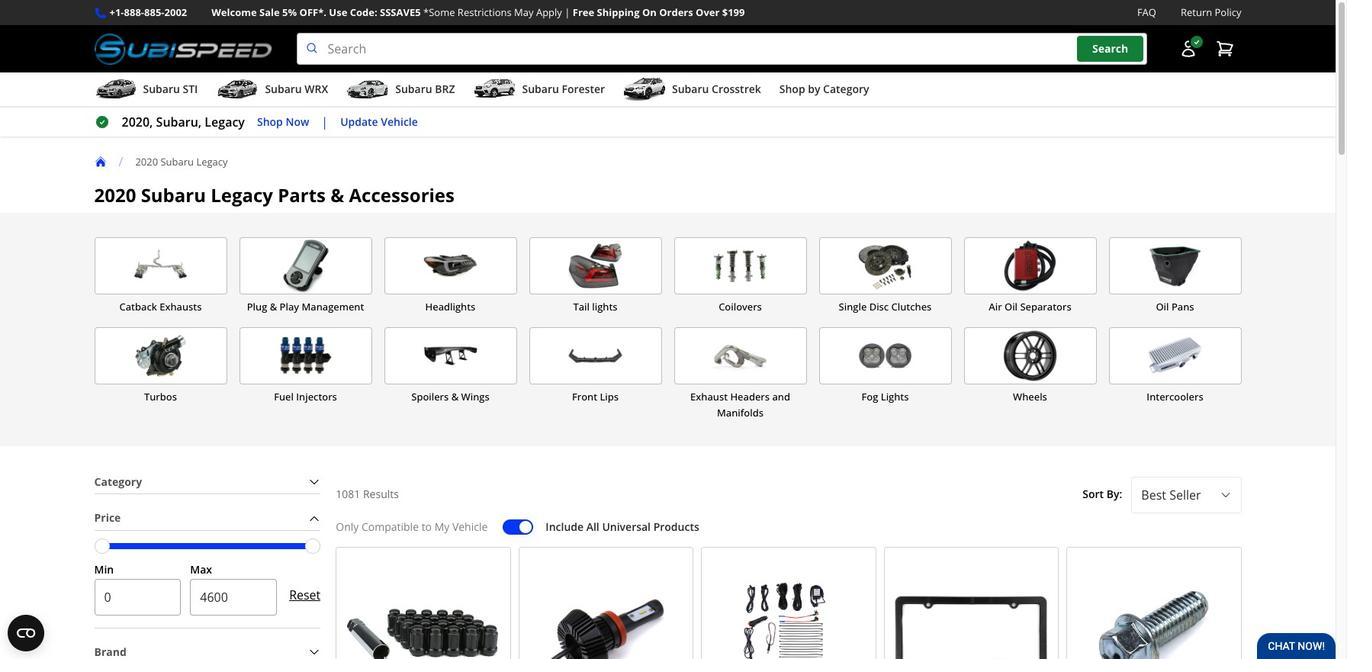 Task type: locate. For each thing, give the bounding box(es) containing it.
disc
[[870, 300, 889, 314]]

1 horizontal spatial &
[[331, 182, 344, 208]]

front lips
[[572, 390, 619, 404]]

3 subaru from the left
[[395, 82, 432, 96]]

subaru brz button
[[347, 76, 455, 106]]

oil inside air oil separators button
[[1005, 300, 1018, 314]]

2 horizontal spatial &
[[451, 390, 459, 404]]

search input field
[[296, 33, 1147, 65]]

forester
[[562, 82, 605, 96]]

headlights image
[[385, 238, 516, 294]]

shop now
[[257, 114, 309, 129]]

1 oil from the left
[[1005, 300, 1018, 314]]

plug & play management button
[[239, 237, 372, 315]]

subaru sti button
[[94, 76, 198, 106]]

0 horizontal spatial vehicle
[[381, 114, 418, 129]]

category
[[823, 82, 869, 96]]

subaru for subaru forester
[[522, 82, 559, 96]]

legacy left parts
[[211, 182, 273, 208]]

0 vertical spatial legacy
[[196, 155, 228, 168]]

tail lights
[[573, 300, 618, 314]]

coilovers button
[[674, 237, 807, 315]]

intercoolers image
[[1110, 328, 1241, 384]]

subaru brz
[[395, 82, 455, 96]]

to
[[422, 520, 432, 534]]

Min text field
[[94, 579, 181, 616]]

catback
[[119, 300, 157, 314]]

subaru
[[143, 82, 180, 96], [265, 82, 302, 96], [395, 82, 432, 96], [522, 82, 559, 96], [672, 82, 709, 96]]

subaru
[[161, 155, 194, 168], [141, 182, 206, 208]]

0 vertical spatial vehicle
[[381, 114, 418, 129]]

crosstrek
[[712, 82, 761, 96]]

tail lights button
[[529, 237, 662, 315]]

catback exhausts button
[[94, 237, 227, 315]]

2020
[[135, 155, 158, 168], [94, 182, 136, 208]]

legacy
[[205, 114, 245, 131]]

subaru for subaru sti
[[143, 82, 180, 96]]

& right parts
[[331, 182, 344, 208]]

0 horizontal spatial |
[[321, 114, 328, 131]]

0 vertical spatial |
[[565, 5, 570, 19]]

| left free at the top left of page
[[565, 5, 570, 19]]

0 vertical spatial shop
[[780, 82, 805, 96]]

2020 right /
[[135, 155, 158, 168]]

& left wings
[[451, 390, 459, 404]]

0 horizontal spatial oil
[[1005, 300, 1018, 314]]

single disc clutches
[[839, 300, 932, 314]]

clutches
[[892, 300, 932, 314]]

use
[[329, 5, 347, 19]]

subaru left 'crosstrek'
[[672, 82, 709, 96]]

a subaru forester thumbnail image image
[[473, 78, 516, 101]]

intercoolers
[[1147, 390, 1204, 404]]

home image
[[94, 156, 106, 168]]

vehicle inside update vehicle 'button'
[[381, 114, 418, 129]]

vehicle down subaru brz dropdown button
[[381, 114, 418, 129]]

vehicle right my at the bottom left of the page
[[452, 520, 488, 534]]

oil pans
[[1156, 300, 1194, 314]]

welcome
[[212, 5, 257, 19]]

subaru for 2020 subaru legacy
[[161, 155, 194, 168]]

shop left now
[[257, 114, 283, 129]]

single disc clutches button
[[819, 237, 952, 315]]

oil inside oil pans button
[[1156, 300, 1169, 314]]

front
[[572, 390, 597, 404]]

1 horizontal spatial shop
[[780, 82, 805, 96]]

1 vertical spatial legacy
[[211, 182, 273, 208]]

oil pans image
[[1110, 238, 1241, 294]]

on
[[642, 5, 657, 19]]

1 horizontal spatial vehicle
[[452, 520, 488, 534]]

1 vertical spatial vehicle
[[452, 520, 488, 534]]

1 subaru from the left
[[143, 82, 180, 96]]

oil
[[1005, 300, 1018, 314], [1156, 300, 1169, 314]]

| right now
[[321, 114, 328, 131]]

restrictions
[[458, 5, 512, 19]]

sale
[[259, 5, 280, 19]]

subaru down 2020 subaru legacy
[[141, 182, 206, 208]]

shop inside dropdown button
[[780, 82, 805, 96]]

shop by category
[[780, 82, 869, 96]]

0 vertical spatial &
[[331, 182, 344, 208]]

parts
[[278, 182, 326, 208]]

1081
[[336, 487, 360, 502]]

off*.
[[300, 5, 327, 19]]

intercoolers button
[[1109, 328, 1242, 422]]

exhaust
[[691, 390, 728, 404]]

2 oil from the left
[[1156, 300, 1169, 314]]

all
[[586, 520, 600, 534]]

1 vertical spatial |
[[321, 114, 328, 131]]

2 vertical spatial &
[[451, 390, 459, 404]]

*some restrictions may apply | free shipping on orders over $199
[[423, 5, 745, 19]]

subaru for subaru crosstrek
[[672, 82, 709, 96]]

2020, subaru, legacy
[[122, 114, 245, 131]]

2020 for 2020 subaru legacy parts & accessories
[[94, 182, 136, 208]]

only compatible to my vehicle
[[336, 520, 488, 534]]

Select... button
[[1132, 476, 1242, 513]]

include all universal products
[[546, 520, 699, 534]]

subaru up shop now
[[265, 82, 302, 96]]

1 vertical spatial subaru
[[141, 182, 206, 208]]

0 vertical spatial subaru
[[161, 155, 194, 168]]

1 vertical spatial 2020
[[94, 182, 136, 208]]

oil right air
[[1005, 300, 1018, 314]]

search button
[[1077, 36, 1144, 62]]

legacy down legacy
[[196, 155, 228, 168]]

button image
[[1179, 40, 1197, 58]]

oil pans button
[[1109, 237, 1242, 315]]

1 horizontal spatial oil
[[1156, 300, 1169, 314]]

air oil separators image
[[965, 238, 1096, 294]]

wheels
[[1013, 390, 1047, 404]]

legacy
[[196, 155, 228, 168], [211, 182, 273, 208]]

shipping
[[597, 5, 640, 19]]

minimum slider
[[94, 539, 109, 554]]

headlights
[[425, 300, 476, 314]]

0 horizontal spatial &
[[270, 300, 277, 314]]

shop inside 'link'
[[257, 114, 283, 129]]

subaru forester
[[522, 82, 605, 96]]

$199
[[722, 5, 745, 19]]

& left play
[[270, 300, 277, 314]]

subaru left sti
[[143, 82, 180, 96]]

5 subaru from the left
[[672, 82, 709, 96]]

lights
[[592, 300, 618, 314]]

subaru down subaru,
[[161, 155, 194, 168]]

0 horizontal spatial shop
[[257, 114, 283, 129]]

subaru,
[[156, 114, 202, 131]]

faq
[[1138, 5, 1157, 19]]

subaru left brz
[[395, 82, 432, 96]]

subaru crosstrek
[[672, 82, 761, 96]]

select... image
[[1220, 489, 1232, 501]]

tail lights image
[[530, 238, 661, 294]]

1 vertical spatial shop
[[257, 114, 283, 129]]

return policy
[[1181, 5, 1242, 19]]

fuel
[[274, 390, 294, 404]]

oil left pans
[[1156, 300, 1169, 314]]

|
[[565, 5, 570, 19], [321, 114, 328, 131]]

shop left by
[[780, 82, 805, 96]]

2 subaru from the left
[[265, 82, 302, 96]]

1081 results
[[336, 487, 399, 502]]

1 vertical spatial &
[[270, 300, 277, 314]]

a subaru sti thumbnail image image
[[94, 78, 137, 101]]

2020 down /
[[94, 182, 136, 208]]

wings
[[461, 390, 490, 404]]

0 vertical spatial 2020
[[135, 155, 158, 168]]

4 subaru from the left
[[522, 82, 559, 96]]

tail
[[573, 300, 590, 314]]

wheels image
[[965, 328, 1096, 384]]

a subaru crosstrek thumbnail image image
[[623, 78, 666, 101]]

catback exhausts
[[119, 300, 202, 314]]

subaru left forester
[[522, 82, 559, 96]]

subaru inside "dropdown button"
[[672, 82, 709, 96]]

subaru forester button
[[473, 76, 605, 106]]

subaru inside dropdown button
[[143, 82, 180, 96]]

turbos
[[144, 390, 177, 404]]



Task type: describe. For each thing, give the bounding box(es) containing it.
results
[[363, 487, 399, 502]]

legacy for 2020 subaru legacy parts & accessories
[[211, 182, 273, 208]]

shop for shop by category
[[780, 82, 805, 96]]

factionfab m12x1.25 34mm lug nut set of 20 - universal image
[[343, 554, 504, 659]]

wheels button
[[964, 328, 1097, 422]]

exhaust headers and manifolds button
[[674, 328, 807, 422]]

by
[[808, 82, 821, 96]]

spoilers
[[411, 390, 449, 404]]

fog
[[862, 390, 878, 404]]

spoilers & wings button
[[384, 328, 517, 422]]

category
[[94, 474, 142, 489]]

may
[[514, 5, 534, 19]]

front lips button
[[529, 328, 662, 422]]

exhausts
[[160, 300, 202, 314]]

sti
[[183, 82, 198, 96]]

min
[[94, 562, 114, 577]]

*some
[[423, 5, 455, 19]]

subaru flange bolt image
[[1074, 554, 1235, 659]]

2020,
[[122, 114, 153, 131]]

reset
[[289, 587, 321, 603]]

update
[[340, 114, 378, 129]]

fuel injectors image
[[240, 328, 371, 384]]

coilovers image
[[675, 238, 806, 294]]

category button
[[94, 470, 321, 494]]

by:
[[1107, 487, 1123, 502]]

manifolds
[[717, 406, 764, 420]]

over
[[696, 5, 720, 19]]

compatible
[[362, 520, 419, 534]]

wrx
[[305, 82, 328, 96]]

lips
[[600, 390, 619, 404]]

exhaust headers and manifolds image
[[675, 328, 806, 384]]

2002
[[164, 5, 187, 19]]

subaru wrx
[[265, 82, 328, 96]]

5%
[[282, 5, 297, 19]]

subaru crosstrek button
[[623, 76, 761, 106]]

subispeed logo image
[[94, 33, 272, 65]]

spoilers & wings image
[[385, 328, 516, 384]]

single disc clutches image
[[820, 238, 951, 294]]

headlights button
[[384, 237, 517, 315]]

update vehicle
[[340, 114, 418, 129]]

play
[[280, 300, 299, 314]]

front lips image
[[530, 328, 661, 384]]

products
[[654, 520, 699, 534]]

brand button
[[94, 641, 321, 659]]

& for plug & play management
[[270, 300, 277, 314]]

gcs rgb interior footwell lighting kit (front & rear w/ bluetooth) - universal image
[[708, 554, 869, 659]]

sort
[[1083, 487, 1104, 502]]

fuel injectors button
[[239, 328, 372, 422]]

sssave5
[[380, 5, 421, 19]]

management
[[302, 300, 364, 314]]

a subaru brz thumbnail image image
[[347, 78, 389, 101]]

search
[[1093, 41, 1129, 56]]

plug & play management image
[[240, 238, 371, 294]]

turbos image
[[95, 328, 226, 384]]

& for spoilers & wings
[[451, 390, 459, 404]]

shop for shop now
[[257, 114, 283, 129]]

Max text field
[[190, 579, 277, 616]]

maximum slider
[[305, 539, 321, 554]]

only
[[336, 520, 359, 534]]

subaru for subaru wrx
[[265, 82, 302, 96]]

a subaru wrx thumbnail image image
[[216, 78, 259, 101]]

air oil separators button
[[964, 237, 1097, 315]]

universal
[[602, 520, 651, 534]]

new cobb black license plate frame - universal image
[[891, 554, 1052, 659]]

fog lights image
[[820, 328, 951, 384]]

coilovers
[[719, 300, 762, 314]]

1 horizontal spatial |
[[565, 5, 570, 19]]

fog lights button
[[819, 328, 952, 422]]

brand
[[94, 645, 126, 659]]

legacy for 2020 subaru legacy
[[196, 155, 228, 168]]

faq link
[[1138, 5, 1157, 21]]

brz
[[435, 82, 455, 96]]

/
[[119, 153, 123, 170]]

olm alpha hd h11 5500k - 2015-2020 wrx & *sti / 14-18 forester / 13-17 *crosstrek / 13-16 fr-s / 86 / brz image
[[525, 554, 687, 659]]

subaru sti
[[143, 82, 198, 96]]

2020 subaru legacy
[[135, 155, 228, 168]]

reset button
[[289, 577, 321, 613]]

return policy link
[[1181, 5, 1242, 21]]

injectors
[[296, 390, 337, 404]]

subaru for subaru brz
[[395, 82, 432, 96]]

free
[[573, 5, 594, 19]]

885-
[[144, 5, 164, 19]]

price
[[94, 511, 121, 525]]

headers
[[730, 390, 770, 404]]

now
[[286, 114, 309, 129]]

and
[[772, 390, 790, 404]]

policy
[[1215, 5, 1242, 19]]

apply
[[536, 5, 562, 19]]

sort by:
[[1083, 487, 1123, 502]]

my
[[435, 520, 450, 534]]

single
[[839, 300, 867, 314]]

subaru for 2020 subaru legacy parts & accessories
[[141, 182, 206, 208]]

catback exhausts image
[[95, 238, 226, 294]]

update vehicle button
[[340, 113, 418, 131]]

welcome sale 5% off*. use code: sssave5
[[212, 5, 421, 19]]

2020 for 2020 subaru legacy
[[135, 155, 158, 168]]

2020 subaru legacy parts & accessories
[[94, 182, 455, 208]]

price button
[[94, 507, 321, 530]]

888-
[[124, 5, 144, 19]]

+1-888-885-2002
[[109, 5, 187, 19]]

lights
[[881, 390, 909, 404]]

open widget image
[[8, 615, 44, 652]]

return
[[1181, 5, 1212, 19]]



Task type: vqa. For each thing, say whether or not it's contained in the screenshot.
the subaru crosstrek
yes



